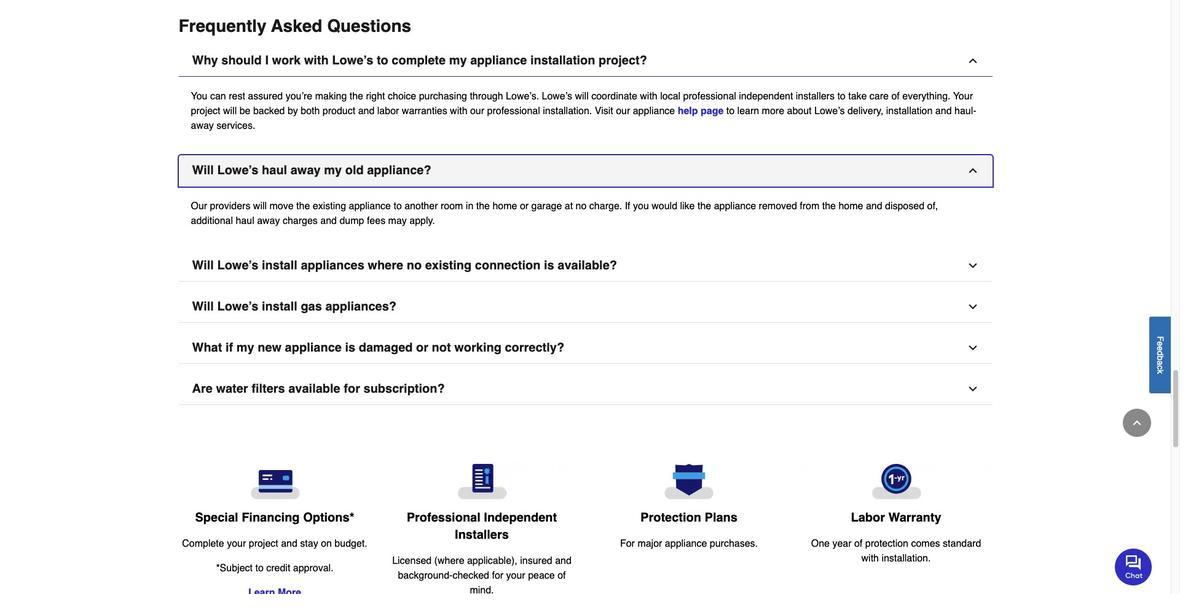 Task type: describe. For each thing, give the bounding box(es) containing it.
learn
[[737, 105, 759, 116]]

and inside licensed (where applicable), insured and background-checked for your peace of mind.
[[555, 556, 571, 567]]

chevron up image inside scroll to top element
[[1131, 417, 1143, 430]]

checked
[[453, 571, 489, 582]]

chevron up image for why should i work with lowe's to complete my appliance installation project?
[[966, 54, 979, 67]]

will inside our providers will move the existing appliance to another room in the home or garage at no charge. if you would like the appliance removed from the home and disposed of, additional haul away charges and dump fees may apply.
[[253, 201, 267, 212]]

labor
[[851, 511, 885, 525]]

additional
[[191, 215, 233, 226]]

mind.
[[470, 585, 494, 595]]

disposed
[[885, 201, 924, 212]]

installers
[[796, 91, 835, 102]]

backed
[[253, 105, 285, 116]]

special financing options*
[[195, 511, 354, 525]]

complete
[[392, 53, 446, 67]]

and left dump
[[320, 215, 337, 226]]

away inside to learn more about lowe's delivery, installation and haul- away services.
[[191, 120, 214, 131]]

with inside one year of protection comes standard with installation.
[[861, 554, 879, 565]]

installation inside to learn more about lowe's delivery, installation and haul- away services.
[[886, 105, 933, 116]]

what
[[192, 341, 222, 355]]

why should i work with lowe's to complete my appliance installation project? button
[[179, 45, 992, 77]]

f e e d b a c k button
[[1149, 317, 1171, 394]]

a
[[1155, 361, 1165, 366]]

at
[[565, 201, 573, 212]]

of inside licensed (where applicable), insured and background-checked for your peace of mind.
[[558, 571, 566, 582]]

will lowe's install appliances where no existing connection is available? button
[[179, 250, 992, 282]]

subscription?
[[364, 382, 445, 396]]

are water filters available for subscription? button
[[179, 374, 992, 405]]

protection plans
[[640, 511, 737, 525]]

lowe's.
[[506, 91, 539, 102]]

applicable),
[[467, 556, 517, 567]]

filters
[[251, 382, 285, 396]]

chevron down image for subscription?
[[966, 383, 979, 395]]

insured
[[520, 556, 552, 567]]

appliance down protection plans
[[665, 539, 707, 550]]

visit
[[595, 105, 613, 116]]

my inside will lowe's haul away my old appliance? button
[[324, 163, 342, 177]]

to inside why should i work with lowe's to complete my appliance installation project? button
[[377, 53, 388, 67]]

*subject
[[216, 563, 253, 574]]

apply.
[[409, 215, 435, 226]]

questions
[[327, 16, 411, 35]]

stay
[[300, 539, 318, 550]]

of inside one year of protection comes standard with installation.
[[854, 539, 862, 550]]

and left disposed
[[866, 201, 882, 212]]

lowe's inside will lowe's haul away my old appliance? button
[[217, 163, 258, 177]]

plans
[[705, 511, 737, 525]]

chevron down image for no
[[966, 260, 979, 272]]

appliances
[[301, 258, 364, 273]]

to left credit
[[255, 563, 264, 574]]

installation. inside one year of protection comes standard with installation.
[[882, 554, 931, 565]]

and inside you can rest assured you're making the right choice purchasing through lowe's. lowe's will coordinate with local professional independent installers to take care of everything. your project will be backed by both product and labor warranties with our professional installation. visit our appliance
[[358, 105, 375, 116]]

options*
[[303, 511, 354, 525]]

comes
[[911, 539, 940, 550]]

connection
[[475, 258, 541, 273]]

my inside why should i work with lowe's to complete my appliance installation project? button
[[449, 53, 467, 67]]

work
[[272, 53, 301, 67]]

with left the local
[[640, 91, 657, 102]]

licensed (where applicable), insured and background-checked for your peace of mind.
[[392, 556, 571, 595]]

you
[[191, 91, 207, 102]]

water
[[216, 382, 248, 396]]

like
[[680, 201, 695, 212]]

special
[[195, 511, 238, 525]]

making
[[315, 91, 347, 102]]

you're
[[286, 91, 312, 102]]

services.
[[217, 120, 255, 131]]

a blue 1-year labor warranty icon. image
[[802, 464, 990, 500]]

would
[[652, 201, 677, 212]]

chevron down image
[[966, 342, 979, 354]]

a dark blue credit card icon. image
[[181, 464, 368, 500]]

on
[[321, 539, 332, 550]]

complete your project and stay on budget.
[[182, 539, 367, 550]]

lowe's inside you can rest assured you're making the right choice purchasing through lowe's. lowe's will coordinate with local professional independent installers to take care of everything. your project will be backed by both product and labor warranties with our professional installation. visit our appliance
[[542, 91, 572, 102]]

your inside licensed (where applicable), insured and background-checked for your peace of mind.
[[506, 571, 525, 582]]

available?
[[558, 258, 617, 273]]

care
[[870, 91, 889, 102]]

gas
[[301, 300, 322, 314]]

1 vertical spatial project
[[249, 539, 278, 550]]

delivery,
[[847, 105, 883, 116]]

independent
[[739, 91, 793, 102]]

the inside you can rest assured you're making the right choice purchasing through lowe's. lowe's will coordinate with local professional independent installers to take care of everything. your project will be backed by both product and labor warranties with our professional installation. visit our appliance
[[350, 91, 363, 102]]

your
[[953, 91, 973, 102]]

professional independent installers
[[407, 511, 557, 542]]

2 our from the left
[[616, 105, 630, 116]]

if
[[226, 341, 233, 355]]

install for gas
[[262, 300, 297, 314]]

haul-
[[954, 105, 976, 116]]

chevron down image inside will lowe's install gas appliances? button
[[966, 301, 979, 313]]

project inside you can rest assured you're making the right choice purchasing through lowe's. lowe's will coordinate with local professional independent installers to take care of everything. your project will be backed by both product and labor warranties with our professional installation. visit our appliance
[[191, 105, 220, 116]]

away inside button
[[291, 163, 321, 177]]

right
[[366, 91, 385, 102]]

for inside licensed (where applicable), insured and background-checked for your peace of mind.
[[492, 571, 503, 582]]

fees
[[367, 215, 385, 226]]

no inside our providers will move the existing appliance to another room in the home or garage at no charge. if you would like the appliance removed from the home and disposed of, additional haul away charges and dump fees may apply.
[[576, 201, 587, 212]]

lowe's inside why should i work with lowe's to complete my appliance installation project? button
[[332, 53, 373, 67]]

2 home from the left
[[839, 201, 863, 212]]

one year of protection comes standard with installation.
[[811, 539, 981, 565]]

coordinate
[[591, 91, 637, 102]]

correctly?
[[505, 341, 564, 355]]

d
[[1155, 351, 1165, 356]]

haul inside our providers will move the existing appliance to another room in the home or garage at no charge. if you would like the appliance removed from the home and disposed of, additional haul away charges and dump fees may apply.
[[236, 215, 254, 226]]

warranties
[[402, 105, 447, 116]]

lowe's inside will lowe's install gas appliances? button
[[217, 300, 258, 314]]

will lowe's haul away my old appliance?
[[192, 163, 431, 177]]

installation inside why should i work with lowe's to complete my appliance installation project? button
[[530, 53, 595, 67]]

of inside you can rest assured you're making the right choice purchasing through lowe's. lowe's will coordinate with local professional independent installers to take care of everything. your project will be backed by both product and labor warranties with our professional installation. visit our appliance
[[891, 91, 900, 102]]

one
[[811, 539, 830, 550]]

standard
[[943, 539, 981, 550]]

move
[[270, 201, 294, 212]]

are
[[192, 382, 213, 396]]

is inside "button"
[[345, 341, 355, 355]]

my inside the what if my new appliance is damaged or not working correctly? "button"
[[236, 341, 254, 355]]

independent
[[484, 511, 557, 525]]

for
[[620, 539, 635, 550]]

appliance inside "button"
[[285, 341, 342, 355]]

the right the from
[[822, 201, 836, 212]]

a blue badge icon. image
[[595, 464, 783, 500]]

to learn more about lowe's delivery, installation and haul- away services.
[[191, 105, 976, 131]]

through
[[470, 91, 503, 102]]

in
[[466, 201, 473, 212]]

both
[[301, 105, 320, 116]]

purchases.
[[710, 539, 758, 550]]

providers
[[210, 201, 250, 212]]

haul inside button
[[262, 163, 287, 177]]

old
[[345, 163, 364, 177]]

with inside button
[[304, 53, 329, 67]]

protection
[[865, 539, 908, 550]]

existing inside button
[[425, 258, 472, 273]]

1 horizontal spatial professional
[[683, 91, 736, 102]]

1 home from the left
[[493, 201, 517, 212]]



Task type: vqa. For each thing, say whether or not it's contained in the screenshot.
second Bar from the right
no



Task type: locate. For each thing, give the bounding box(es) containing it.
1 vertical spatial install
[[262, 300, 297, 314]]

1 vertical spatial will
[[192, 258, 214, 273]]

my up purchasing
[[449, 53, 467, 67]]

garage
[[531, 201, 562, 212]]

0 horizontal spatial of
[[558, 571, 566, 582]]

home
[[493, 201, 517, 212], [839, 201, 863, 212]]

install up will lowe's install gas appliances?
[[262, 258, 297, 273]]

will for will lowe's haul away my old appliance?
[[192, 163, 214, 177]]

not
[[432, 341, 451, 355]]

0 horizontal spatial away
[[191, 120, 214, 131]]

professional
[[683, 91, 736, 102], [487, 105, 540, 116]]

1 vertical spatial will
[[223, 105, 237, 116]]

lowe's right lowe's.
[[542, 91, 572, 102]]

take
[[848, 91, 867, 102]]

0 horizontal spatial will
[[223, 105, 237, 116]]

will left be
[[223, 105, 237, 116]]

new
[[258, 341, 282, 355]]

1 horizontal spatial will
[[253, 201, 267, 212]]

install
[[262, 258, 297, 273], [262, 300, 297, 314]]

you can rest assured you're making the right choice purchasing through lowe's. lowe's will coordinate with local professional independent installers to take care of everything. your project will be backed by both product and labor warranties with our professional installation. visit our appliance
[[191, 91, 973, 116]]

0 horizontal spatial for
[[344, 382, 360, 396]]

to
[[377, 53, 388, 67], [837, 91, 846, 102], [726, 105, 735, 116], [394, 201, 402, 212], [255, 563, 264, 574]]

away inside our providers will move the existing appliance to another room in the home or garage at no charge. if you would like the appliance removed from the home and disposed of, additional haul away charges and dump fees may apply.
[[257, 215, 280, 226]]

1 horizontal spatial haul
[[262, 163, 287, 177]]

of,
[[927, 201, 938, 212]]

installation. left visit
[[543, 105, 592, 116]]

1 vertical spatial professional
[[487, 105, 540, 116]]

to up may
[[394, 201, 402, 212]]

professional down lowe's.
[[487, 105, 540, 116]]

1 vertical spatial haul
[[236, 215, 254, 226]]

i
[[265, 53, 269, 67]]

existing inside our providers will move the existing appliance to another room in the home or garage at no charge. if you would like the appliance removed from the home and disposed of, additional haul away charges and dump fees may apply.
[[313, 201, 346, 212]]

lowe's down additional
[[217, 258, 258, 273]]

for
[[344, 382, 360, 396], [492, 571, 503, 582]]

1 our from the left
[[470, 105, 484, 116]]

0 vertical spatial installation.
[[543, 105, 592, 116]]

2 chevron down image from the top
[[966, 301, 979, 313]]

our
[[470, 105, 484, 116], [616, 105, 630, 116]]

1 horizontal spatial project
[[249, 539, 278, 550]]

lowe's up providers
[[217, 163, 258, 177]]

0 vertical spatial haul
[[262, 163, 287, 177]]

b
[[1155, 356, 1165, 361]]

our down the coordinate
[[616, 105, 630, 116]]

lowe's down installers
[[814, 105, 845, 116]]

project down you
[[191, 105, 220, 116]]

or left garage
[[520, 201, 529, 212]]

2 install from the top
[[262, 300, 297, 314]]

c
[[1155, 366, 1165, 370]]

0 horizontal spatial your
[[227, 539, 246, 550]]

appliance down the local
[[633, 105, 675, 116]]

2 horizontal spatial of
[[891, 91, 900, 102]]

0 vertical spatial of
[[891, 91, 900, 102]]

is left damaged
[[345, 341, 355, 355]]

1 vertical spatial of
[[854, 539, 862, 550]]

approval.
[[293, 563, 333, 574]]

to left take
[[837, 91, 846, 102]]

labor warranty
[[851, 511, 941, 525]]

protection
[[640, 511, 701, 525]]

lowe's inside to learn more about lowe's delivery, installation and haul- away services.
[[814, 105, 845, 116]]

appliance up available
[[285, 341, 342, 355]]

away down move
[[257, 215, 280, 226]]

lowe's up if
[[217, 300, 258, 314]]

my right if
[[236, 341, 254, 355]]

no inside button
[[407, 258, 422, 273]]

away down you
[[191, 120, 214, 131]]

dump
[[340, 215, 364, 226]]

2 vertical spatial my
[[236, 341, 254, 355]]

and left the stay
[[281, 539, 297, 550]]

1 horizontal spatial your
[[506, 571, 525, 582]]

1 e from the top
[[1155, 342, 1165, 346]]

chevron up image inside will lowe's haul away my old appliance? button
[[966, 164, 979, 177]]

no right where
[[407, 258, 422, 273]]

will up the our
[[192, 163, 214, 177]]

no right at
[[576, 201, 587, 212]]

2 e from the top
[[1155, 346, 1165, 351]]

3 will from the top
[[192, 300, 214, 314]]

of
[[891, 91, 900, 102], [854, 539, 862, 550], [558, 571, 566, 582]]

warranty
[[888, 511, 941, 525]]

2 vertical spatial away
[[257, 215, 280, 226]]

is left available?
[[544, 258, 554, 273]]

the right in
[[476, 201, 490, 212]]

f
[[1155, 336, 1165, 342]]

with down purchasing
[[450, 105, 467, 116]]

purchasing
[[419, 91, 467, 102]]

0 horizontal spatial is
[[345, 341, 355, 355]]

charges
[[283, 215, 318, 226]]

a dark blue background check icon. image
[[388, 464, 576, 500]]

appliance inside you can rest assured you're making the right choice purchasing through lowe's. lowe's will coordinate with local professional independent installers to take care of everything. your project will be backed by both product and labor warranties with our professional installation. visit our appliance
[[633, 105, 675, 116]]

to left learn
[[726, 105, 735, 116]]

2 vertical spatial chevron down image
[[966, 383, 979, 395]]

where
[[368, 258, 403, 273]]

appliance up 'through'
[[470, 53, 527, 67]]

installation. down protection
[[882, 554, 931, 565]]

0 horizontal spatial haul
[[236, 215, 254, 226]]

1 horizontal spatial installation
[[886, 105, 933, 116]]

will lowe's install gas appliances?
[[192, 300, 396, 314]]

to inside you can rest assured you're making the right choice purchasing through lowe's. lowe's will coordinate with local professional independent installers to take care of everything. your project will be backed by both product and labor warranties with our professional installation. visit our appliance
[[837, 91, 846, 102]]

installation up you can rest assured you're making the right choice purchasing through lowe's. lowe's will coordinate with local professional independent installers to take care of everything. your project will be backed by both product and labor warranties with our professional installation. visit our appliance
[[530, 53, 595, 67]]

product
[[323, 105, 355, 116]]

0 horizontal spatial professional
[[487, 105, 540, 116]]

you
[[633, 201, 649, 212]]

and inside to learn more about lowe's delivery, installation and haul- away services.
[[935, 105, 952, 116]]

chat invite button image
[[1115, 549, 1152, 586]]

1 horizontal spatial is
[[544, 258, 554, 273]]

0 vertical spatial chevron down image
[[966, 260, 979, 272]]

chevron down image inside the are water filters available for subscription? button
[[966, 383, 979, 395]]

0 vertical spatial away
[[191, 120, 214, 131]]

e up b in the right bottom of the page
[[1155, 346, 1165, 351]]

your
[[227, 539, 246, 550], [506, 571, 525, 582]]

home right the from
[[839, 201, 863, 212]]

licensed
[[392, 556, 432, 567]]

1 horizontal spatial existing
[[425, 258, 472, 273]]

3 chevron down image from the top
[[966, 383, 979, 395]]

will down additional
[[192, 258, 214, 273]]

may
[[388, 215, 407, 226]]

the left right
[[350, 91, 363, 102]]

0 vertical spatial chevron up image
[[966, 54, 979, 67]]

chevron up image
[[966, 54, 979, 67], [966, 164, 979, 177], [1131, 417, 1143, 430]]

will lowe's install gas appliances? button
[[179, 292, 992, 323]]

will up to learn more about lowe's delivery, installation and haul- away services.
[[575, 91, 589, 102]]

1 horizontal spatial no
[[576, 201, 587, 212]]

1 vertical spatial or
[[416, 341, 428, 355]]

budget.
[[335, 539, 367, 550]]

if
[[625, 201, 630, 212]]

1 vertical spatial installation.
[[882, 554, 931, 565]]

rest
[[229, 91, 245, 102]]

lowe's inside will lowe's install appliances where no existing connection is available? button
[[217, 258, 258, 273]]

f e e d b a c k
[[1155, 336, 1165, 374]]

haul up move
[[262, 163, 287, 177]]

our providers will move the existing appliance to another room in the home or garage at no charge. if you would like the appliance removed from the home and disposed of, additional haul away charges and dump fees may apply.
[[191, 201, 938, 226]]

or
[[520, 201, 529, 212], [416, 341, 428, 355]]

1 vertical spatial chevron down image
[[966, 301, 979, 313]]

0 vertical spatial project
[[191, 105, 220, 116]]

year
[[832, 539, 852, 550]]

of right peace
[[558, 571, 566, 582]]

will
[[192, 163, 214, 177], [192, 258, 214, 273], [192, 300, 214, 314]]

available
[[288, 382, 340, 396]]

0 horizontal spatial existing
[[313, 201, 346, 212]]

is inside button
[[544, 258, 554, 273]]

your down the insured
[[506, 571, 525, 582]]

installers
[[455, 528, 509, 542]]

complete
[[182, 539, 224, 550]]

or inside our providers will move the existing appliance to another room in the home or garage at no charge. if you would like the appliance removed from the home and disposed of, additional haul away charges and dump fees may apply.
[[520, 201, 529, 212]]

0 vertical spatial your
[[227, 539, 246, 550]]

asked
[[271, 16, 322, 35]]

1 vertical spatial my
[[324, 163, 342, 177]]

assured
[[248, 91, 283, 102]]

1 vertical spatial your
[[506, 571, 525, 582]]

the up charges
[[296, 201, 310, 212]]

with right work
[[304, 53, 329, 67]]

will for will lowe's install appliances where no existing connection is available?
[[192, 258, 214, 273]]

major
[[638, 539, 662, 550]]

1 vertical spatial existing
[[425, 258, 472, 273]]

home right in
[[493, 201, 517, 212]]

installation. inside you can rest assured you're making the right choice purchasing through lowe's. lowe's will coordinate with local professional independent installers to take care of everything. your project will be backed by both product and labor warranties with our professional installation. visit our appliance
[[543, 105, 592, 116]]

the
[[350, 91, 363, 102], [296, 201, 310, 212], [476, 201, 490, 212], [698, 201, 711, 212], [822, 201, 836, 212]]

existing up dump
[[313, 201, 346, 212]]

appliances?
[[325, 300, 396, 314]]

and left haul-
[[935, 105, 952, 116]]

with down protection
[[861, 554, 879, 565]]

the right like
[[698, 201, 711, 212]]

0 vertical spatial for
[[344, 382, 360, 396]]

0 vertical spatial my
[[449, 53, 467, 67]]

1 install from the top
[[262, 258, 297, 273]]

1 horizontal spatial our
[[616, 105, 630, 116]]

project up *subject to credit approval.
[[249, 539, 278, 550]]

1 horizontal spatial my
[[324, 163, 342, 177]]

1 vertical spatial for
[[492, 571, 503, 582]]

0 horizontal spatial installation.
[[543, 105, 592, 116]]

why
[[192, 53, 218, 67]]

2 will from the top
[[192, 258, 214, 273]]

2 vertical spatial will
[[192, 300, 214, 314]]

0 vertical spatial professional
[[683, 91, 736, 102]]

0 vertical spatial will
[[192, 163, 214, 177]]

credit
[[266, 563, 290, 574]]

0 horizontal spatial or
[[416, 341, 428, 355]]

another
[[405, 201, 438, 212]]

install for appliances
[[262, 258, 297, 273]]

1 will from the top
[[192, 163, 214, 177]]

install left the gas
[[262, 300, 297, 314]]

appliance inside button
[[470, 53, 527, 67]]

our down 'through'
[[470, 105, 484, 116]]

of right year
[[854, 539, 862, 550]]

2 horizontal spatial away
[[291, 163, 321, 177]]

scroll to top element
[[1123, 409, 1151, 438]]

1 vertical spatial installation
[[886, 105, 933, 116]]

1 horizontal spatial for
[[492, 571, 503, 582]]

choice
[[388, 91, 416, 102]]

0 vertical spatial no
[[576, 201, 587, 212]]

and right the insured
[[555, 556, 571, 567]]

background-
[[398, 571, 453, 582]]

0 horizontal spatial installation
[[530, 53, 595, 67]]

will left move
[[253, 201, 267, 212]]

help page link
[[678, 105, 724, 116]]

your up the *subject
[[227, 539, 246, 550]]

from
[[800, 201, 819, 212]]

0 vertical spatial will
[[575, 91, 589, 102]]

working
[[454, 341, 501, 355]]

to inside our providers will move the existing appliance to another room in the home or garage at no charge. if you would like the appliance removed from the home and disposed of, additional haul away charges and dump fees may apply.
[[394, 201, 402, 212]]

0 horizontal spatial my
[[236, 341, 254, 355]]

for inside the are water filters available for subscription? button
[[344, 382, 360, 396]]

will up what
[[192, 300, 214, 314]]

what if my new appliance is damaged or not working correctly?
[[192, 341, 564, 355]]

chevron up image for will lowe's haul away my old appliance?
[[966, 164, 979, 177]]

e up d
[[1155, 342, 1165, 346]]

appliance up fees
[[349, 201, 391, 212]]

for right available
[[344, 382, 360, 396]]

chevron up image inside why should i work with lowe's to complete my appliance installation project? button
[[966, 54, 979, 67]]

0 vertical spatial is
[[544, 258, 554, 273]]

of right "care" at the right of page
[[891, 91, 900, 102]]

1 vertical spatial no
[[407, 258, 422, 273]]

installation
[[530, 53, 595, 67], [886, 105, 933, 116]]

1 horizontal spatial home
[[839, 201, 863, 212]]

0 vertical spatial install
[[262, 258, 297, 273]]

are water filters available for subscription?
[[192, 382, 445, 396]]

1 horizontal spatial installation.
[[882, 554, 931, 565]]

2 vertical spatial chevron up image
[[1131, 417, 1143, 430]]

haul down providers
[[236, 215, 254, 226]]

my left old
[[324, 163, 342, 177]]

1 horizontal spatial or
[[520, 201, 529, 212]]

installation down everything.
[[886, 105, 933, 116]]

to inside to learn more about lowe's delivery, installation and haul- away services.
[[726, 105, 735, 116]]

no
[[576, 201, 587, 212], [407, 258, 422, 273]]

will lowe's install appliances where no existing connection is available?
[[192, 258, 617, 273]]

local
[[660, 91, 680, 102]]

for major appliance purchases.
[[620, 539, 758, 550]]

or inside the what if my new appliance is damaged or not working correctly? "button"
[[416, 341, 428, 355]]

or left not
[[416, 341, 428, 355]]

1 vertical spatial chevron up image
[[966, 164, 979, 177]]

chevron down image
[[966, 260, 979, 272], [966, 301, 979, 313], [966, 383, 979, 395]]

will for will lowe's install gas appliances?
[[192, 300, 214, 314]]

for down applicable), at the left of page
[[492, 571, 503, 582]]

0 horizontal spatial no
[[407, 258, 422, 273]]

1 horizontal spatial of
[[854, 539, 862, 550]]

frequently asked questions
[[179, 16, 411, 35]]

away up move
[[291, 163, 321, 177]]

lowe's down questions
[[332, 53, 373, 67]]

2 vertical spatial of
[[558, 571, 566, 582]]

1 chevron down image from the top
[[966, 260, 979, 272]]

0 horizontal spatial project
[[191, 105, 220, 116]]

1 vertical spatial is
[[345, 341, 355, 355]]

0 vertical spatial installation
[[530, 53, 595, 67]]

appliance
[[470, 53, 527, 67], [633, 105, 675, 116], [349, 201, 391, 212], [714, 201, 756, 212], [285, 341, 342, 355], [665, 539, 707, 550]]

professional up page
[[683, 91, 736, 102]]

0 vertical spatial existing
[[313, 201, 346, 212]]

1 horizontal spatial away
[[257, 215, 280, 226]]

appliance left removed
[[714, 201, 756, 212]]

what if my new appliance is damaged or not working correctly? button
[[179, 333, 992, 364]]

0 horizontal spatial home
[[493, 201, 517, 212]]

financing
[[242, 511, 300, 525]]

away
[[191, 120, 214, 131], [291, 163, 321, 177], [257, 215, 280, 226]]

2 vertical spatial will
[[253, 201, 267, 212]]

project?
[[599, 53, 647, 67]]

1 vertical spatial away
[[291, 163, 321, 177]]

0 vertical spatial or
[[520, 201, 529, 212]]

2 horizontal spatial my
[[449, 53, 467, 67]]

and down right
[[358, 105, 375, 116]]

page
[[701, 105, 724, 116]]

will
[[575, 91, 589, 102], [223, 105, 237, 116], [253, 201, 267, 212]]

to left complete
[[377, 53, 388, 67]]

0 horizontal spatial our
[[470, 105, 484, 116]]

chevron down image inside will lowe's install appliances where no existing connection is available? button
[[966, 260, 979, 272]]

existing down apply.
[[425, 258, 472, 273]]

*subject to credit approval.
[[216, 563, 333, 574]]

2 horizontal spatial will
[[575, 91, 589, 102]]

about
[[787, 105, 812, 116]]



